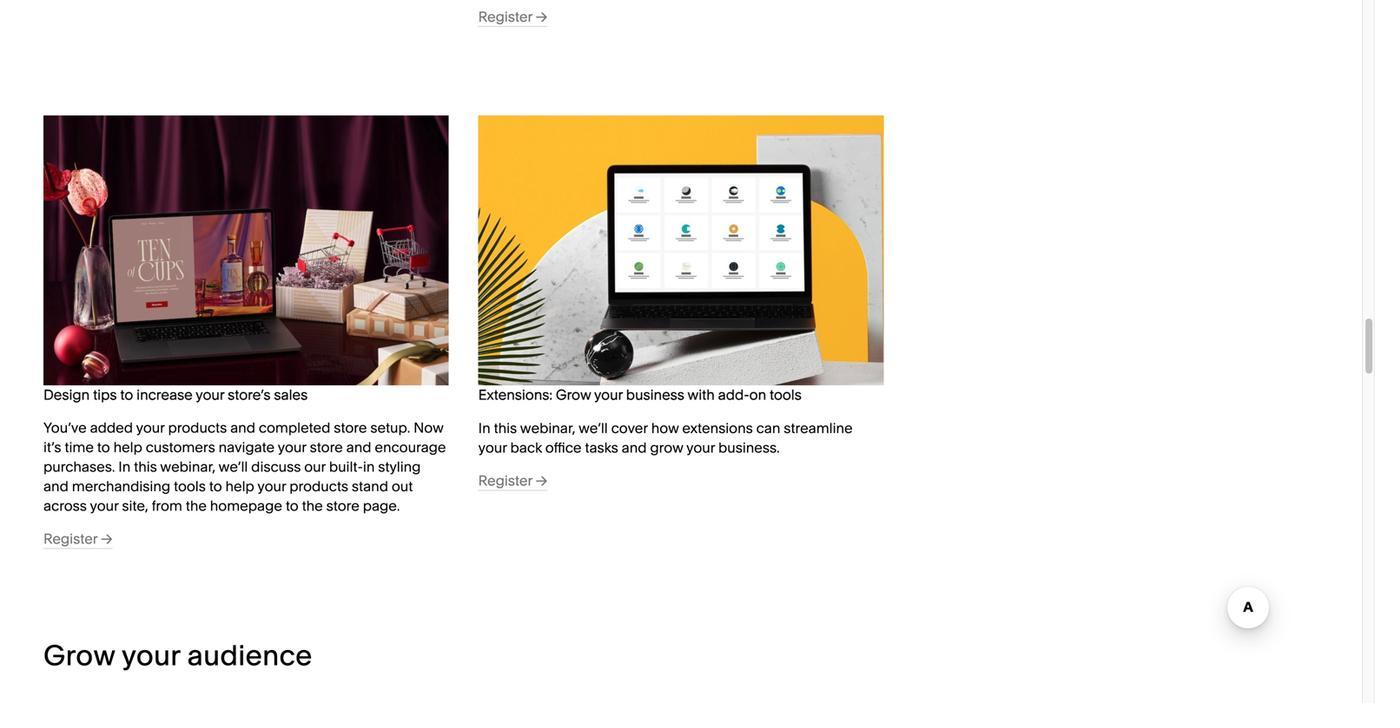 Task type: locate. For each thing, give the bounding box(es) containing it.
built-
[[329, 459, 363, 476]]

webinar,
[[520, 420, 576, 437], [160, 459, 216, 476]]

the right the from
[[186, 498, 207, 515]]

completed
[[259, 420, 330, 437]]

webinar, inside the you've added your products and completed store setup. now it's time to help customers navigate your store and encourage purchases. in this webinar, we'll discuss our built-in styling and merchandising tools to help your products stand out across your site, from the homepage to the store page.
[[160, 459, 216, 476]]

1 vertical spatial →
[[536, 473, 547, 490]]

and down cover
[[622, 439, 647, 456]]

tools
[[770, 387, 802, 404], [174, 478, 206, 495]]

1 vertical spatial register →
[[478, 473, 547, 490]]

tools right on
[[770, 387, 802, 404]]

0 vertical spatial tools
[[770, 387, 802, 404]]

page.
[[363, 498, 400, 515]]

your
[[196, 386, 224, 403], [594, 387, 623, 404], [136, 420, 165, 437], [278, 439, 306, 456], [478, 439, 507, 456], [686, 439, 715, 456], [257, 478, 286, 495], [90, 498, 119, 515], [122, 639, 180, 673]]

1 vertical spatial this
[[134, 459, 157, 476]]

2 vertical spatial register
[[43, 531, 97, 548]]

this up merchandising at left
[[134, 459, 157, 476]]

extensions:
[[478, 387, 552, 404]]

the
[[186, 498, 207, 515], [302, 498, 323, 515]]

products up customers
[[168, 420, 227, 437]]

1 horizontal spatial we'll
[[579, 420, 608, 437]]

design tips to increase your store's sales
[[43, 386, 308, 403]]

cover
[[611, 420, 648, 437]]

this inside the you've added your products and completed store setup. now it's time to help customers navigate your store and encourage purchases. in this webinar, we'll discuss our built-in styling and merchandising tools to help your products stand out across your site, from the homepage to the store page.
[[134, 459, 157, 476]]

1 vertical spatial webinar,
[[160, 459, 216, 476]]

store down stand
[[326, 498, 359, 515]]

in inside the in this webinar, we'll cover how extensions can streamline your back office tasks and grow your business.
[[478, 420, 491, 437]]

it's
[[43, 439, 61, 456]]

this up back
[[494, 420, 517, 437]]

streamline
[[784, 420, 853, 437]]

help down added
[[113, 439, 142, 456]]

0 vertical spatial store
[[334, 420, 367, 437]]

1 vertical spatial register → link
[[478, 473, 547, 491]]

1 vertical spatial we'll
[[219, 459, 248, 476]]

extensions
[[682, 420, 753, 437]]

and up navigate
[[230, 420, 255, 437]]

in
[[478, 420, 491, 437], [118, 459, 131, 476]]

0 horizontal spatial grow
[[43, 639, 115, 673]]

webinar, up office
[[520, 420, 576, 437]]

webinar, down customers
[[160, 459, 216, 476]]

help
[[113, 439, 142, 456], [225, 478, 254, 495]]

0 vertical spatial this
[[494, 420, 517, 437]]

1 horizontal spatial this
[[494, 420, 517, 437]]

we'll up tasks
[[579, 420, 608, 437]]

1 horizontal spatial grow
[[556, 387, 591, 404]]

1 vertical spatial help
[[225, 478, 254, 495]]

products down our
[[289, 478, 348, 495]]

tools inside the you've added your products and completed store setup. now it's time to help customers navigate your store and encourage purchases. in this webinar, we'll discuss our built-in styling and merchandising tools to help your products stand out across your site, from the homepage to the store page.
[[174, 478, 206, 495]]

0 horizontal spatial the
[[186, 498, 207, 515]]

2 vertical spatial register →
[[43, 531, 112, 548]]

register → link
[[478, 8, 547, 27], [478, 473, 547, 491], [43, 531, 112, 549]]

setup.
[[370, 420, 410, 437]]

add-
[[718, 387, 749, 404]]

2 vertical spatial register → link
[[43, 531, 112, 549]]

tools up the from
[[174, 478, 206, 495]]

0 vertical spatial →
[[536, 8, 547, 25]]

1 horizontal spatial tools
[[770, 387, 802, 404]]

1 horizontal spatial webinar,
[[520, 420, 576, 437]]

1 vertical spatial in
[[118, 459, 131, 476]]

1 vertical spatial grow
[[43, 639, 115, 673]]

1 vertical spatial register
[[478, 473, 532, 490]]

office
[[545, 439, 582, 456]]

this
[[494, 420, 517, 437], [134, 459, 157, 476]]

0 horizontal spatial products
[[168, 420, 227, 437]]

0 horizontal spatial in
[[118, 459, 131, 476]]

and up in
[[346, 439, 371, 456]]

register →
[[478, 8, 547, 25], [478, 473, 547, 490], [43, 531, 112, 548]]

added
[[90, 420, 133, 437]]

grow
[[650, 439, 683, 456]]

store up built-
[[334, 420, 367, 437]]

store up our
[[310, 439, 343, 456]]

0 horizontal spatial webinar,
[[160, 459, 216, 476]]

0 vertical spatial in
[[478, 420, 491, 437]]

the down our
[[302, 498, 323, 515]]

and inside the in this webinar, we'll cover how extensions can streamline your back office tasks and grow your business.
[[622, 439, 647, 456]]

register → link for you've added your products and completed store setup. now it's time to help customers navigate your store and encourage purchases. in this webinar, we'll discuss our built-in styling and merchandising tools to help your products stand out across your site, from the homepage to the store page.
[[43, 531, 112, 549]]

styling
[[378, 459, 421, 476]]

0 horizontal spatial we'll
[[219, 459, 248, 476]]

discuss
[[251, 459, 301, 476]]

0 vertical spatial webinar,
[[520, 420, 576, 437]]

back
[[510, 439, 542, 456]]

1 horizontal spatial products
[[289, 478, 348, 495]]

0 vertical spatial register
[[478, 8, 532, 25]]

we'll down navigate
[[219, 459, 248, 476]]

register → for in this webinar, we'll cover how extensions can streamline your back office tasks and grow your business.
[[478, 473, 547, 490]]

1 horizontal spatial help
[[225, 478, 254, 495]]

and
[[230, 420, 255, 437], [346, 439, 371, 456], [622, 439, 647, 456], [43, 478, 68, 495]]

1 horizontal spatial in
[[478, 420, 491, 437]]

0 horizontal spatial tools
[[174, 478, 206, 495]]

we'll inside the you've added your products and completed store setup. now it's time to help customers navigate your store and encourage purchases. in this webinar, we'll discuss our built-in styling and merchandising tools to help your products stand out across your site, from the homepage to the store page.
[[219, 459, 248, 476]]

customers
[[146, 439, 215, 456]]

to
[[120, 386, 133, 403], [97, 439, 110, 456], [209, 478, 222, 495], [286, 498, 299, 515]]

register
[[478, 8, 532, 25], [478, 473, 532, 490], [43, 531, 97, 548]]

store's
[[228, 386, 271, 403]]

store
[[334, 420, 367, 437], [310, 439, 343, 456], [326, 498, 359, 515]]

we'll
[[579, 420, 608, 437], [219, 459, 248, 476]]

to up homepage
[[209, 478, 222, 495]]

2 the from the left
[[302, 498, 323, 515]]

in down extensions:
[[478, 420, 491, 437]]

in up merchandising at left
[[118, 459, 131, 476]]

products
[[168, 420, 227, 437], [289, 478, 348, 495]]

tips
[[93, 386, 117, 403]]

purchases.
[[43, 459, 115, 476]]

0 vertical spatial help
[[113, 439, 142, 456]]

we'll inside the in this webinar, we'll cover how extensions can streamline your back office tasks and grow your business.
[[579, 420, 608, 437]]

grow
[[556, 387, 591, 404], [43, 639, 115, 673]]

0 vertical spatial we'll
[[579, 420, 608, 437]]

2 vertical spatial →
[[101, 531, 112, 548]]

→
[[536, 8, 547, 25], [536, 473, 547, 490], [101, 531, 112, 548]]

1 vertical spatial tools
[[174, 478, 206, 495]]

0 horizontal spatial this
[[134, 459, 157, 476]]

help up homepage
[[225, 478, 254, 495]]

business.
[[718, 439, 780, 456]]

1 horizontal spatial the
[[302, 498, 323, 515]]



Task type: vqa. For each thing, say whether or not it's contained in the screenshot.
Design
yes



Task type: describe. For each thing, give the bounding box(es) containing it.
0 horizontal spatial help
[[113, 439, 142, 456]]

grow your audience
[[43, 639, 319, 673]]

site,
[[122, 498, 148, 515]]

to right tips on the bottom left of page
[[120, 386, 133, 403]]

design
[[43, 386, 90, 403]]

and up across
[[43, 478, 68, 495]]

encourage
[[375, 439, 446, 456]]

out
[[392, 478, 413, 495]]

with
[[688, 387, 715, 404]]

from
[[152, 498, 182, 515]]

register for in this webinar, we'll cover how extensions can streamline your back office tasks and grow your business.
[[478, 473, 532, 490]]

merchandising
[[72, 478, 170, 495]]

this inside the in this webinar, we'll cover how extensions can streamline your back office tasks and grow your business.
[[494, 420, 517, 437]]

on
[[749, 387, 766, 404]]

register → link for in this webinar, we'll cover how extensions can streamline your back office tasks and grow your business.
[[478, 473, 547, 491]]

→ for in this webinar, we'll cover how extensions can streamline your back office tasks and grow your business.
[[536, 473, 547, 490]]

sales
[[274, 386, 308, 403]]

0 vertical spatial products
[[168, 420, 227, 437]]

business
[[626, 387, 684, 404]]

0 vertical spatial register → link
[[478, 8, 547, 27]]

0 vertical spatial grow
[[556, 387, 591, 404]]

audience
[[187, 639, 312, 673]]

now
[[414, 420, 444, 437]]

across
[[43, 498, 87, 515]]

register → for you've added your products and completed store setup. now it's time to help customers navigate your store and encourage purchases. in this webinar, we'll discuss our built-in styling and merchandising tools to help your products stand out across your site, from the homepage to the store page.
[[43, 531, 112, 548]]

→ for you've added your products and completed store setup. now it's time to help customers navigate your store and encourage purchases. in this webinar, we'll discuss our built-in styling and merchandising tools to help your products stand out across your site, from the homepage to the store page.
[[101, 531, 112, 548]]

navigate
[[219, 439, 275, 456]]

in
[[363, 459, 375, 476]]

how
[[651, 420, 679, 437]]

time
[[65, 439, 94, 456]]

you've
[[43, 420, 87, 437]]

2 vertical spatial store
[[326, 498, 359, 515]]

to down added
[[97, 439, 110, 456]]

stand
[[352, 478, 388, 495]]

tasks
[[585, 439, 618, 456]]

in this webinar, we'll cover how extensions can streamline your back office tasks and grow your business.
[[478, 420, 856, 456]]

1 the from the left
[[186, 498, 207, 515]]

you've added your products and completed store setup. now it's time to help customers navigate your store and encourage purchases. in this webinar, we'll discuss our built-in styling and merchandising tools to help your products stand out across your site, from the homepage to the store page.
[[43, 420, 449, 515]]

can
[[756, 420, 780, 437]]

increase
[[137, 386, 193, 403]]

1 vertical spatial store
[[310, 439, 343, 456]]

homepage
[[210, 498, 282, 515]]

register for you've added your products and completed store setup. now it's time to help customers navigate your store and encourage purchases. in this webinar, we'll discuss our built-in styling and merchandising tools to help your products stand out across your site, from the homepage to the store page.
[[43, 531, 97, 548]]

webinar, inside the in this webinar, we'll cover how extensions can streamline your back office tasks and grow your business.
[[520, 420, 576, 437]]

to down 'discuss'
[[286, 498, 299, 515]]

extensions: grow your business with add-on tools
[[478, 387, 802, 404]]

1 vertical spatial products
[[289, 478, 348, 495]]

our
[[304, 459, 326, 476]]

0 vertical spatial register →
[[478, 8, 547, 25]]

in inside the you've added your products and completed store setup. now it's time to help customers navigate your store and encourage purchases. in this webinar, we'll discuss our built-in styling and merchandising tools to help your products stand out across your site, from the homepage to the store page.
[[118, 459, 131, 476]]



